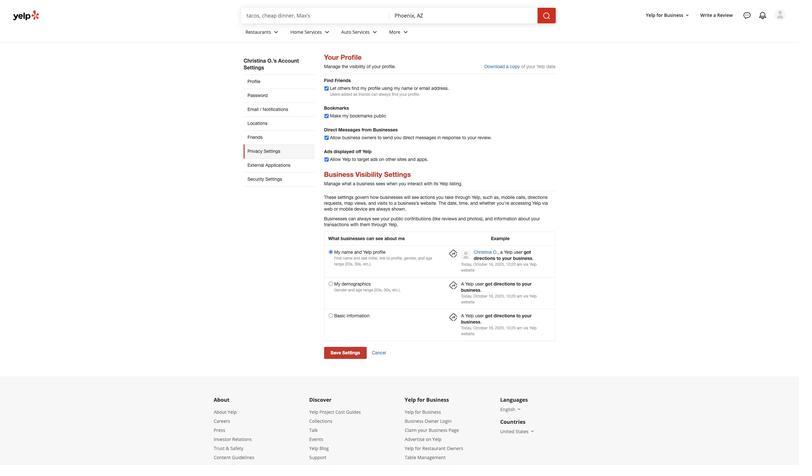 Task type: vqa. For each thing, say whether or not it's contained in the screenshot.


Task type: describe. For each thing, give the bounding box(es) containing it.
about yelp careers press investor relations trust & safety content guidelines
[[214, 409, 254, 461]]

and inside my demographics gender and age range (20s, 30s, etc.).
[[348, 288, 355, 293]]

will
[[404, 195, 411, 200]]

user actions element
[[641, 8, 795, 48]]

16 chevron down v2 image
[[517, 407, 522, 413]]

range inside my name and yelp profile first name and last initial, link to profile, gender, and age range (20s, 30s, etc.).
[[334, 262, 344, 267]]

directions inside these settings govern how businesses will see actions you take through yelp, such as, mobile calls, directions requests, map views, and visits to a business's website. the date, time, and whether you're accessing yelp via web or mobile device are always shown.
[[528, 195, 548, 200]]

a inside these settings govern how businesses will see actions you take through yelp, such as, mobile calls, directions requests, map views, and visits to a business's website. the date, time, and whether you're accessing yelp via web or mobile device are always shown.
[[394, 201, 397, 206]]

profile,
[[391, 256, 403, 261]]

2 vertical spatial name
[[343, 256, 353, 261]]

and down yelp,
[[470, 201, 478, 206]]

settings
[[338, 195, 354, 200]]

profile for my
[[368, 86, 381, 91]]

device
[[354, 207, 368, 212]]

0 vertical spatial public
[[374, 113, 386, 119]]

find
[[324, 78, 333, 83]]

can inside businesses can always see your public contributions (like reviews and photos), and information about your transactions with them through yelp.
[[349, 216, 356, 222]]

30s, inside my demographics gender and age range (20s, 30s, etc.).
[[384, 288, 391, 293]]

and left last
[[354, 256, 360, 261]]

first
[[334, 256, 342, 261]]

and right gender,
[[418, 256, 425, 261]]

business inside business visibility settings manage what a business sees when you interact with its yelp listing.
[[324, 171, 354, 179]]

1 vertical spatial profile
[[248, 79, 260, 84]]

friends
[[359, 92, 370, 97]]

cancel
[[372, 351, 386, 356]]

basic information
[[334, 313, 370, 319]]

yelp blog link
[[309, 446, 329, 452]]

etc.). inside my name and yelp profile first name and last initial, link to profile, gender, and age range (20s, 30s, etc.).
[[363, 262, 372, 267]]

christina o. image
[[775, 9, 786, 20]]

0 horizontal spatial mobile
[[339, 207, 353, 212]]

response
[[442, 135, 461, 140]]

1 vertical spatial information
[[347, 313, 370, 319]]

2023, for my demographics
[[495, 294, 505, 299]]

website.
[[420, 201, 437, 206]]

business inside business visibility settings manage what a business sees when you interact with its yelp listing.
[[357, 181, 375, 186]]

yelp inside button
[[646, 12, 656, 18]]

0 vertical spatial profile
[[341, 53, 362, 61]]

auto
[[341, 29, 351, 35]]

christina for christina o. ,  a yelp user
[[474, 250, 492, 255]]

ads displayed off yelp
[[324, 149, 372, 154]]

date,
[[448, 201, 458, 206]]

talk
[[309, 428, 318, 434]]

website for my demographics
[[461, 300, 475, 305]]

project
[[320, 409, 334, 415]]

whether
[[479, 201, 496, 206]]

1 vertical spatial name
[[342, 250, 353, 255]]

and up last
[[354, 250, 362, 255]]

via inside these settings govern how businesses will see actions you take through yelp, such as, mobile calls, directions requests, map views, and visits to a business's website. the date, time, and whether you're accessing yelp via web or mobile device are always shown.
[[542, 201, 548, 206]]

transactions
[[324, 222, 349, 227]]

email
[[248, 107, 259, 112]]

shown.
[[392, 207, 406, 212]]

your inside got directions to your business .
[[502, 256, 512, 261]]

off
[[356, 149, 361, 154]]

allow for allow yelp to target ads on other sites and apps.
[[330, 157, 341, 162]]

today, for my demographics
[[461, 294, 472, 299]]

1 vertical spatial find
[[392, 92, 398, 97]]

visibility
[[350, 64, 366, 69]]

am for basic information
[[517, 326, 522, 331]]

got inside got directions to your business .
[[524, 249, 531, 255]]

email
[[419, 86, 430, 91]]

profile for yelp
[[373, 250, 386, 255]]

events link
[[309, 437, 323, 443]]

0 horizontal spatial profile.
[[382, 64, 396, 69]]

visits
[[377, 201, 388, 206]]

and right sites
[[408, 157, 416, 162]]

for inside button
[[657, 12, 663, 18]]

business inside button
[[664, 12, 684, 18]]

see inside these settings govern how businesses will see actions you take through yelp, such as, mobile calls, directions requests, map views, and visits to a business's website. the date, time, and whether you're accessing yelp via web or mobile device are always shown.
[[412, 195, 419, 200]]

you inside business visibility settings manage what a business sees when you interact with its yelp listing.
[[399, 181, 406, 186]]

settings inside business visibility settings manage what a business sees when you interact with its yelp listing.
[[384, 171, 411, 179]]

1 16, from the top
[[489, 262, 494, 267]]

bookmarks
[[324, 105, 349, 111]]

locations link
[[244, 117, 314, 131]]

30s, inside my name and yelp profile first name and last initial, link to profile, gender, and age range (20s, 30s, etc.).
[[355, 262, 362, 267]]

link
[[380, 256, 386, 261]]

services for home services
[[305, 29, 322, 35]]

christina o. link
[[474, 250, 498, 255]]

1 website from the top
[[461, 268, 475, 273]]

a yelp user for my demographics
[[461, 282, 485, 287]]

these settings govern how businesses will see actions you take through yelp, such as, mobile calls, directions requests, map views, and visits to a business's website. the date, time, and whether you're accessing yelp via web or mobile device are always shown.
[[324, 195, 548, 212]]

through inside businesses can always see your public contributions (like reviews and photos), and information about your transactions with them through yelp.
[[372, 222, 387, 227]]

Near text field
[[395, 12, 533, 19]]

yelp project cost guides collections talk events yelp blog support
[[309, 409, 361, 461]]

sees
[[376, 181, 385, 186]]

yelp,
[[472, 195, 482, 200]]

businesses inside businesses can always see your public contributions (like reviews and photos), and information about your transactions with them through yelp.
[[324, 216, 347, 222]]

about yelp link
[[214, 409, 237, 415]]

and right reviews
[[458, 216, 466, 222]]

1 manage from the top
[[324, 64, 341, 69]]

home services
[[291, 29, 322, 35]]

got for my demographics
[[485, 281, 493, 287]]

0 vertical spatial on
[[379, 157, 384, 162]]

am for my demographics
[[517, 294, 522, 299]]

0 horizontal spatial about
[[385, 236, 397, 241]]

about for about yelp careers press investor relations trust & safety content guidelines
[[214, 409, 227, 415]]

october for my demographics
[[474, 294, 488, 299]]

home
[[291, 29, 303, 35]]

restaurants link
[[240, 23, 285, 42]]

always inside businesses can always see your public contributions (like reviews and photos), and information about your transactions with them through yelp.
[[357, 216, 371, 222]]

target
[[358, 157, 369, 162]]

,
[[498, 250, 499, 255]]

allow for allow business owners to send you direct messages in response to your review.
[[330, 135, 341, 140]]

1 am from the top
[[517, 262, 522, 267]]

16 chevron down v2 image for united states
[[530, 429, 535, 435]]

what
[[342, 181, 352, 186]]

a yelp user for basic information
[[461, 313, 485, 319]]

owner
[[425, 418, 439, 425]]

initial,
[[369, 256, 379, 261]]

. inside got directions to your business .
[[533, 256, 534, 261]]

christina o.'s account settings
[[244, 58, 299, 71]]

1 10:20 from the top
[[506, 262, 516, 267]]

a inside business visibility settings manage what a business sees when you interact with its yelp listing.
[[353, 181, 355, 186]]

content guidelines link
[[214, 455, 254, 461]]

languages
[[500, 397, 528, 404]]

and up are
[[368, 201, 376, 206]]

write a review
[[701, 12, 733, 18]]

save
[[331, 350, 341, 356]]

cost
[[336, 409, 345, 415]]

your profile
[[324, 53, 362, 61]]

auto services
[[341, 29, 370, 35]]

time,
[[459, 201, 469, 206]]

gender,
[[404, 256, 417, 261]]

0 horizontal spatial find
[[352, 86, 359, 91]]

guidelines
[[232, 455, 254, 461]]

other
[[386, 157, 396, 162]]

actions
[[420, 195, 435, 200]]

investor relations link
[[214, 437, 252, 443]]

24 chevron down v2 image for auto services
[[371, 28, 379, 36]]

using
[[382, 86, 393, 91]]

allow business owners to send you direct messages in response to your review.
[[330, 135, 492, 140]]

direct messages from businesses
[[324, 127, 398, 133]]

messages
[[416, 135, 436, 140]]

1 vertical spatial friends
[[248, 135, 263, 140]]

press
[[214, 428, 225, 434]]

download a copy of your yelp data
[[485, 64, 556, 69]]

advertise on yelp link
[[405, 437, 442, 443]]

always inside these settings govern how businesses will see actions you take through yelp, such as, mobile calls, directions requests, map views, and visits to a business's website. the date, time, and whether you're accessing yelp via web or mobile device are always shown.
[[376, 207, 390, 212]]

ads
[[324, 149, 332, 154]]

0 horizontal spatial yelp for business
[[405, 397, 449, 404]]

send
[[383, 135, 393, 140]]

business's
[[398, 201, 419, 206]]

business categories element
[[240, 23, 786, 42]]

yelp inside business visibility settings manage what a business sees when you interact with its yelp listing.
[[440, 181, 448, 186]]

1 horizontal spatial my
[[361, 86, 367, 91]]

none field the find
[[247, 12, 384, 19]]

direct
[[403, 135, 414, 140]]

0 vertical spatial user
[[514, 250, 523, 255]]

age inside my demographics gender and age range (20s, 30s, etc.).
[[356, 288, 362, 293]]

external
[[248, 163, 264, 168]]

content
[[214, 455, 231, 461]]

services for auto services
[[353, 29, 370, 35]]

sites
[[397, 157, 407, 162]]

1 october from the top
[[474, 262, 488, 267]]

claim your business page link
[[405, 428, 459, 434]]

privacy
[[248, 149, 263, 154]]

save settings
[[331, 350, 360, 356]]

email / notifications
[[248, 107, 288, 112]]

cancel link
[[372, 351, 386, 357]]

16, for basic information
[[489, 326, 494, 331]]

manage inside business visibility settings manage what a business sees when you interact with its yelp listing.
[[324, 181, 341, 186]]

your inside let others find my profile using my name or email address. users added as friends can always find your profile.
[[400, 92, 407, 97]]

a for my demographics
[[461, 282, 464, 287]]



Task type: locate. For each thing, give the bounding box(es) containing it.
about up careers link
[[214, 409, 227, 415]]

1 vertical spatial website
[[461, 300, 475, 305]]

friends up others
[[335, 78, 351, 83]]

3 16, from the top
[[489, 326, 494, 331]]

0 vertical spatial my
[[334, 250, 341, 255]]

my for my demographics
[[334, 282, 341, 287]]

1 vertical spatial 16 chevron down v2 image
[[530, 429, 535, 435]]

public up yelp.
[[391, 216, 403, 222]]

businesses inside these settings govern how businesses will see actions you take through yelp, such as, mobile calls, directions requests, map views, and visits to a business's website. the date, time, and whether you're accessing yelp via web or mobile device are always shown.
[[380, 195, 403, 200]]

2 manage from the top
[[324, 181, 341, 186]]

profile inside my name and yelp profile first name and last initial, link to profile, gender, and age range (20s, 30s, etc.).
[[373, 250, 386, 255]]

profile inside let others find my profile using my name or email address. users added as friends can always find your profile.
[[368, 86, 381, 91]]

me
[[398, 236, 405, 241]]

yelp.
[[389, 222, 398, 227]]

None checkbox
[[324, 86, 329, 91], [324, 114, 329, 118], [324, 86, 329, 91], [324, 114, 329, 118]]

website for basic information
[[461, 332, 475, 337]]

october for basic information
[[474, 326, 488, 331]]

2 a from the top
[[461, 313, 464, 319]]

my right "using" at the top of the page
[[394, 86, 400, 91]]

see inside businesses can always see your public contributions (like reviews and photos), and information about your transactions with them through yelp.
[[372, 216, 380, 222]]

in
[[438, 135, 441, 140]]

and right photos),
[[485, 216, 493, 222]]

none field near
[[395, 12, 533, 19]]

2 24 chevron down v2 image from the left
[[323, 28, 331, 36]]

yelp inside about yelp careers press investor relations trust & safety content guidelines
[[228, 409, 237, 415]]

with
[[424, 181, 432, 186], [350, 222, 359, 227]]

(20s, up demographics
[[345, 262, 354, 267]]

1 horizontal spatial businesses
[[380, 195, 403, 200]]

2 vertical spatial got
[[485, 313, 493, 319]]

0 vertical spatial with
[[424, 181, 432, 186]]

Find text field
[[247, 12, 384, 19]]

1 vertical spatial see
[[372, 216, 380, 222]]

1 horizontal spatial on
[[426, 437, 431, 443]]

see for public
[[372, 216, 380, 222]]

settings up external applications
[[264, 149, 280, 154]]

&
[[226, 446, 229, 452]]

collections link
[[309, 418, 332, 425]]

bookmarks
[[350, 113, 373, 119]]

1 vertical spatial profile.
[[408, 92, 420, 97]]

0 vertical spatial 2023,
[[495, 262, 505, 267]]

1 vertical spatial .
[[481, 288, 482, 293]]

friends
[[335, 78, 351, 83], [248, 135, 263, 140]]

24 chevron down v2 image inside home services link
[[323, 28, 331, 36]]

see
[[412, 195, 419, 200], [372, 216, 380, 222], [376, 236, 383, 241]]

1 24 chevron down v2 image from the left
[[272, 28, 280, 36]]

2 vertical spatial 16,
[[489, 326, 494, 331]]

1 vertical spatial got
[[485, 281, 493, 287]]

yelp inside my name and yelp profile first name and last initial, link to profile, gender, and age range (20s, 30s, etc.).
[[363, 250, 372, 255]]

my right make
[[343, 113, 349, 119]]

name up first
[[342, 250, 353, 255]]

30s, down link
[[384, 288, 391, 293]]

or left email
[[414, 86, 418, 91]]

1 vertical spatial or
[[334, 207, 338, 212]]

information inside businesses can always see your public contributions (like reviews and photos), and information about your transactions with them through yelp.
[[494, 216, 517, 222]]

1 vertical spatial christina
[[474, 250, 492, 255]]

about inside about yelp careers press investor relations trust & safety content guidelines
[[214, 409, 227, 415]]

2 services from the left
[[353, 29, 370, 35]]

photos),
[[467, 216, 484, 222]]

age
[[426, 256, 432, 261], [356, 288, 362, 293]]

or inside these settings govern how businesses will see actions you take through yelp, such as, mobile calls, directions requests, map views, and visits to a business's website. the date, time, and whether you're accessing yelp via web or mobile device are always shown.
[[334, 207, 338, 212]]

1 a from the top
[[461, 282, 464, 287]]

.
[[533, 256, 534, 261], [481, 288, 482, 293], [481, 320, 482, 325]]

2 october from the top
[[474, 294, 488, 299]]

about inside businesses can always see your public contributions (like reviews and photos), and information about your transactions with them through yelp.
[[518, 216, 530, 222]]

0 horizontal spatial businesses
[[324, 216, 347, 222]]

1 horizontal spatial services
[[353, 29, 370, 35]]

0 horizontal spatial through
[[372, 222, 387, 227]]

3 10:20 from the top
[[506, 326, 516, 331]]

to inside got directions to your business .
[[497, 256, 501, 261]]

1 2023, from the top
[[495, 262, 505, 267]]

yelp project cost guides link
[[309, 409, 361, 415]]

(20s, down link
[[374, 288, 383, 293]]

2 vertical spatial 10:20
[[506, 326, 516, 331]]

profile. down email
[[408, 92, 420, 97]]

16 chevron down v2 image inside united states dropdown button
[[530, 429, 535, 435]]

range down demographics
[[363, 288, 373, 293]]

yelp for business link
[[405, 409, 441, 415]]

yelp inside these settings govern how businesses will see actions you take through yelp, such as, mobile calls, directions requests, map views, and visits to a business's website. the date, time, and whether you're accessing yelp via web or mobile device are always shown.
[[533, 201, 541, 206]]

businesses up visits
[[380, 195, 403, 200]]

gender
[[334, 288, 347, 293]]

2 a yelp user from the top
[[461, 313, 485, 319]]

1 a yelp user from the top
[[461, 282, 485, 287]]

2 website from the top
[[461, 300, 475, 305]]

o.
[[493, 250, 498, 255]]

0 vertical spatial can
[[372, 92, 378, 97]]

range inside my demographics gender and age range (20s, 30s, etc.).
[[363, 288, 373, 293]]

0 horizontal spatial my
[[343, 113, 349, 119]]

24 chevron down v2 image left auto
[[323, 28, 331, 36]]

business
[[342, 135, 360, 140], [357, 181, 375, 186], [513, 256, 533, 261], [461, 287, 481, 293], [461, 319, 481, 325]]

etc.). inside my demographics gender and age range (20s, 30s, etc.).
[[392, 288, 401, 293]]

settings up password
[[244, 64, 264, 71]]

1 vertical spatial got directions to your business
[[461, 313, 532, 325]]

on down claim your business page link on the right of the page
[[426, 437, 431, 443]]

login
[[440, 418, 452, 425]]

2 of from the left
[[521, 64, 525, 69]]

2 today, from the top
[[461, 294, 472, 299]]

listing.
[[450, 181, 463, 186]]

0 vertical spatial always
[[379, 92, 391, 97]]

you up the
[[436, 195, 444, 200]]

2 vertical spatial 2023,
[[495, 326, 505, 331]]

profile up password
[[248, 79, 260, 84]]

2 10:20 from the top
[[506, 294, 516, 299]]

talk link
[[309, 428, 318, 434]]

2 about from the top
[[214, 409, 227, 415]]

1 horizontal spatial (20s,
[[374, 288, 383, 293]]

1 vertical spatial about
[[385, 236, 397, 241]]

you right send
[[394, 135, 402, 140]]

my up friends
[[361, 86, 367, 91]]

careers
[[214, 418, 230, 425]]

the
[[342, 64, 348, 69]]

0 horizontal spatial profile
[[248, 79, 260, 84]]

0 vertical spatial mobile
[[501, 195, 515, 200]]

24 chevron down v2 image for more
[[402, 28, 410, 36]]

0 vertical spatial etc.).
[[363, 262, 372, 267]]

2 2023, from the top
[[495, 294, 505, 299]]

or inside let others find my profile using my name or email address. users added as friends can always find your profile.
[[414, 86, 418, 91]]

download
[[485, 64, 505, 69]]

see right will
[[412, 195, 419, 200]]

age down demographics
[[356, 288, 362, 293]]

yelp for business inside button
[[646, 12, 684, 18]]

let others find my profile using my name or email address. users added as friends can always find your profile.
[[330, 86, 449, 97]]

1 about from the top
[[214, 397, 230, 404]]

24 chevron down v2 image
[[371, 28, 379, 36], [402, 28, 410, 36]]

settings up when
[[384, 171, 411, 179]]

states
[[516, 429, 529, 435]]

3 am from the top
[[517, 326, 522, 331]]

christina left o.
[[474, 250, 492, 255]]

1 of from the left
[[367, 64, 371, 69]]

2 got directions to your business from the top
[[461, 313, 532, 325]]

or down requests,
[[334, 207, 338, 212]]

on right ads
[[379, 157, 384, 162]]

0 vertical spatial 10:20
[[506, 262, 516, 267]]

1 vertical spatial with
[[350, 222, 359, 227]]

30s, down last
[[355, 262, 362, 267]]

name left email
[[402, 86, 413, 91]]

interact
[[408, 181, 423, 186]]

manage up these
[[324, 181, 341, 186]]

can down device at the top of page
[[349, 216, 356, 222]]

settings down applications at the left of page
[[265, 177, 282, 182]]

2 vertical spatial can
[[366, 236, 374, 241]]

2 vertical spatial website
[[461, 332, 475, 337]]

mobile down map
[[339, 207, 353, 212]]

1 vertical spatial 30s,
[[384, 288, 391, 293]]

services right home
[[305, 29, 322, 35]]

notifications
[[263, 107, 288, 112]]

None checkbox
[[324, 136, 329, 140], [324, 157, 329, 162], [324, 136, 329, 140], [324, 157, 329, 162]]

safety
[[230, 446, 243, 452]]

24 chevron down v2 image for restaurants
[[272, 28, 280, 36]]

got directions to your business
[[461, 281, 532, 293], [461, 313, 532, 325]]

profile up friends
[[368, 86, 381, 91]]

0 vertical spatial businesses
[[373, 127, 398, 133]]

0 vertical spatial am
[[517, 262, 522, 267]]

3 october from the top
[[474, 326, 488, 331]]

can down them
[[366, 236, 374, 241]]

businesses up send
[[373, 127, 398, 133]]

to inside these settings govern how businesses will see actions you take through yelp, such as, mobile calls, directions requests, map views, and visits to a business's website. the date, time, and whether you're accessing yelp via web or mobile device are always shown.
[[389, 201, 393, 206]]

0 vertical spatial christina
[[244, 58, 266, 64]]

a right the write
[[714, 12, 716, 18]]

of right visibility
[[367, 64, 371, 69]]

1 horizontal spatial 24 chevron down v2 image
[[323, 28, 331, 36]]

profile up link
[[373, 250, 386, 255]]

1 vertical spatial a yelp user
[[461, 313, 485, 319]]

with inside businesses can always see your public contributions (like reviews and photos), and information about your transactions with them through yelp.
[[350, 222, 359, 227]]

2 today, october 16, 2023, 10:20 am via yelp website from the top
[[461, 294, 537, 305]]

my up first
[[334, 250, 341, 255]]

a inside 'element'
[[714, 12, 716, 18]]

2 16, from the top
[[489, 294, 494, 299]]

0 vertical spatial october
[[474, 262, 488, 267]]

today, for basic information
[[461, 326, 472, 331]]

with inside business visibility settings manage what a business sees when you interact with its yelp listing.
[[424, 181, 432, 186]]

0 vertical spatial businesses
[[380, 195, 403, 200]]

range down first
[[334, 262, 344, 267]]

got for basic information
[[485, 313, 493, 319]]

settings for save settings
[[342, 350, 360, 356]]

16 chevron down v2 image left the write
[[685, 13, 690, 18]]

None radio
[[329, 250, 333, 254], [329, 282, 333, 286], [329, 314, 333, 318], [329, 250, 333, 254], [329, 282, 333, 286], [329, 314, 333, 318]]

about up about yelp link
[[214, 397, 230, 404]]

2023, for basic information
[[495, 326, 505, 331]]

locations
[[248, 121, 268, 126]]

notifications image
[[759, 12, 767, 19]]

0 vertical spatial today,
[[461, 262, 472, 267]]

name inside let others find my profile using my name or email address. users added as friends can always find your profile.
[[402, 86, 413, 91]]

16, for my demographics
[[489, 294, 494, 299]]

24 chevron down v2 image right "restaurants"
[[272, 28, 280, 36]]

0 vertical spatial about
[[214, 397, 230, 404]]

settings inside the christina o.'s account settings
[[244, 64, 264, 71]]

businesses can always see your public contributions (like reviews and photos), and information about your transactions with them through yelp.
[[324, 216, 540, 227]]

2 vertical spatial always
[[357, 216, 371, 222]]

0 horizontal spatial christina
[[244, 58, 266, 64]]

allow down ads at left
[[330, 157, 341, 162]]

24 chevron down v2 image inside auto services link
[[371, 28, 379, 36]]

0 vertical spatial got directions to your business
[[461, 281, 532, 293]]

user for my demographics
[[475, 282, 484, 287]]

always down "using" at the top of the page
[[379, 92, 391, 97]]

1 services from the left
[[305, 29, 322, 35]]

0 horizontal spatial range
[[334, 262, 344, 267]]

(20s, inside my demographics gender and age range (20s, 30s, etc.).
[[374, 288, 383, 293]]

christina inside the christina o.'s account settings
[[244, 58, 266, 64]]

0 vertical spatial got
[[524, 249, 531, 255]]

age inside my name and yelp profile first name and last initial, link to profile, gender, and age range (20s, 30s, etc.).
[[426, 256, 432, 261]]

public inside businesses can always see your public contributions (like reviews and photos), and information about your transactions with them through yelp.
[[391, 216, 403, 222]]

views,
[[354, 201, 367, 206]]

10:20 for basic information
[[506, 326, 516, 331]]

24 chevron down v2 image for home services
[[323, 28, 331, 36]]

24 chevron down v2 image
[[272, 28, 280, 36], [323, 28, 331, 36]]

services right auto
[[353, 29, 370, 35]]

businesses up transactions
[[324, 216, 347, 222]]

0 horizontal spatial or
[[334, 207, 338, 212]]

0 vertical spatial find
[[352, 86, 359, 91]]

16 chevron down v2 image inside yelp for business button
[[685, 13, 690, 18]]

christina o. image
[[461, 250, 471, 260]]

copy
[[510, 64, 520, 69]]

etc.).
[[363, 262, 372, 267], [392, 288, 401, 293]]

24 chevron down v2 image right more
[[402, 28, 410, 36]]

find down "using" at the top of the page
[[392, 92, 398, 97]]

and down demographics
[[348, 288, 355, 293]]

my up gender
[[334, 282, 341, 287]]

example
[[491, 236, 510, 241]]

profile. inside let others find my profile using my name or email address. users added as friends can always find your profile.
[[408, 92, 420, 97]]

my for my name and yelp profile
[[334, 250, 341, 255]]

of for visibility
[[367, 64, 371, 69]]

see for me
[[376, 236, 383, 241]]

write a review link
[[698, 9, 736, 21]]

range
[[334, 262, 344, 267], [363, 288, 373, 293]]

profile up the
[[341, 53, 362, 61]]

user for basic information
[[475, 313, 484, 319]]

my inside my demographics gender and age range (20s, 30s, etc.).
[[334, 282, 341, 287]]

today, october 16, 2023, 10:20 am via yelp website for basic information
[[461, 326, 537, 337]]

collections
[[309, 418, 332, 425]]

1 horizontal spatial 30s,
[[384, 288, 391, 293]]

through up 'time,'
[[455, 195, 471, 200]]

0 vertical spatial you
[[394, 135, 402, 140]]

always inside let others find my profile using my name or email address. users added as friends can always find your profile.
[[379, 92, 391, 97]]

of for copy
[[521, 64, 525, 69]]

settings inside button
[[342, 350, 360, 356]]

1 vertical spatial am
[[517, 294, 522, 299]]

business
[[664, 12, 684, 18], [324, 171, 354, 179], [426, 397, 449, 404], [422, 409, 441, 415], [405, 418, 424, 425], [429, 428, 448, 434]]

1 got directions to your business from the top
[[461, 281, 532, 293]]

None field
[[247, 12, 384, 19], [395, 12, 533, 19]]

1 vertical spatial about
[[214, 409, 227, 415]]

2 am from the top
[[517, 294, 522, 299]]

save settings button
[[324, 347, 367, 359]]

1 vertical spatial etc.).
[[392, 288, 401, 293]]

settings
[[244, 64, 264, 71], [264, 149, 280, 154], [384, 171, 411, 179], [265, 177, 282, 182], [342, 350, 360, 356]]

2 my from the top
[[334, 282, 341, 287]]

0 vertical spatial manage
[[324, 64, 341, 69]]

0 vertical spatial profile
[[368, 86, 381, 91]]

can inside let others find my profile using my name or email address. users added as friends can always find your profile.
[[372, 92, 378, 97]]

with left them
[[350, 222, 359, 227]]

24 chevron down v2 image inside restaurants link
[[272, 28, 280, 36]]

a for basic information
[[461, 313, 464, 319]]

16 chevron down v2 image right states
[[530, 429, 535, 435]]

2 vertical spatial see
[[376, 236, 383, 241]]

christina left o.'s
[[244, 58, 266, 64]]

3 today, october 16, 2023, 10:20 am via yelp website from the top
[[461, 326, 537, 337]]

on inside the yelp for business business owner login claim your business page advertise on yelp yelp for restaurant owners table management
[[426, 437, 431, 443]]

1 allow from the top
[[330, 135, 341, 140]]

trust
[[214, 446, 225, 452]]

such
[[483, 195, 493, 200]]

auto services link
[[336, 23, 384, 42]]

1 24 chevron down v2 image from the left
[[371, 28, 379, 36]]

you
[[394, 135, 402, 140], [399, 181, 406, 186], [436, 195, 444, 200]]

review.
[[478, 135, 492, 140]]

united
[[500, 429, 515, 435]]

16 chevron down v2 image
[[685, 13, 690, 18], [530, 429, 535, 435]]

1 vertical spatial user
[[475, 282, 484, 287]]

always down visits
[[376, 207, 390, 212]]

yelp for business
[[646, 12, 684, 18], [405, 397, 449, 404]]

1 vertical spatial october
[[474, 294, 488, 299]]

0 horizontal spatial on
[[379, 157, 384, 162]]

management
[[418, 455, 446, 461]]

1 vertical spatial manage
[[324, 181, 341, 186]]

2023,
[[495, 262, 505, 267], [495, 294, 505, 299], [495, 326, 505, 331]]

0 vertical spatial 16 chevron down v2 image
[[685, 13, 690, 18]]

1 horizontal spatial of
[[521, 64, 525, 69]]

see up my name and yelp profile first name and last initial, link to profile, gender, and age range (20s, 30s, etc.).
[[376, 236, 383, 241]]

etc.). down profile,
[[392, 288, 401, 293]]

manage
[[324, 64, 341, 69], [324, 181, 341, 186]]

1 horizontal spatial yelp for business
[[646, 12, 684, 18]]

directions inside got directions to your business .
[[474, 256, 495, 261]]

None search field
[[241, 8, 557, 23]]

0 vertical spatial information
[[494, 216, 517, 222]]

user
[[514, 250, 523, 255], [475, 282, 484, 287], [475, 313, 484, 319]]

settings for security settings
[[265, 177, 282, 182]]

table
[[405, 455, 416, 461]]

1 horizontal spatial etc.).
[[392, 288, 401, 293]]

1 horizontal spatial 16 chevron down v2 image
[[685, 13, 690, 18]]

applications
[[265, 163, 291, 168]]

1 horizontal spatial find
[[392, 92, 398, 97]]

got directions to your business for my demographics
[[461, 281, 532, 293]]

1 none field from the left
[[247, 12, 384, 19]]

you inside these settings govern how businesses will see actions you take through yelp, such as, mobile calls, directions requests, map views, and visits to a business's website. the date, time, and whether you're accessing yelp via web or mobile device are always shown.
[[436, 195, 444, 200]]

1 horizontal spatial public
[[391, 216, 403, 222]]

age right gender,
[[426, 256, 432, 261]]

can right friends
[[372, 92, 378, 97]]

through left yelp.
[[372, 222, 387, 227]]

24 chevron down v2 image inside more link
[[402, 28, 410, 36]]

0 horizontal spatial etc.).
[[363, 262, 372, 267]]

visibility
[[356, 171, 382, 179]]

3 2023, from the top
[[495, 326, 505, 331]]

1 horizontal spatial about
[[518, 216, 530, 222]]

when
[[387, 181, 398, 186]]

1 my from the top
[[334, 250, 341, 255]]

10:20 for my demographics
[[506, 294, 516, 299]]

christina o. ,  a yelp user
[[474, 250, 524, 255]]

0 horizontal spatial 16 chevron down v2 image
[[530, 429, 535, 435]]

0 vertical spatial (20s,
[[345, 262, 354, 267]]

0 horizontal spatial businesses
[[341, 236, 365, 241]]

2 24 chevron down v2 image from the left
[[402, 28, 410, 36]]

today, october 16, 2023, 10:20 am via yelp website for my demographics
[[461, 294, 537, 305]]

demographics
[[342, 282, 371, 287]]

2 vertical spatial .
[[481, 320, 482, 325]]

businesses
[[373, 127, 398, 133], [324, 216, 347, 222]]

got directions to your business .
[[474, 249, 534, 261]]

information down you're
[[494, 216, 517, 222]]

about left the me
[[385, 236, 397, 241]]

1 horizontal spatial through
[[455, 195, 471, 200]]

about down accessing
[[518, 216, 530, 222]]

find up as
[[352, 86, 359, 91]]

manage down your
[[324, 64, 341, 69]]

about for about
[[214, 397, 230, 404]]

1 today, october 16, 2023, 10:20 am via yelp website from the top
[[461, 262, 537, 273]]

1 horizontal spatial profile.
[[408, 92, 420, 97]]

3 today, from the top
[[461, 326, 472, 331]]

2 horizontal spatial my
[[394, 86, 400, 91]]

1 horizontal spatial range
[[363, 288, 373, 293]]

christina for christina o.'s account settings
[[244, 58, 266, 64]]

1 vertical spatial you
[[399, 181, 406, 186]]

today, october 16, 2023, 10:20 am via yelp website
[[461, 262, 537, 273], [461, 294, 537, 305], [461, 326, 537, 337]]

users
[[330, 92, 340, 97]]

search image
[[543, 12, 551, 20]]

1 vertical spatial (20s,
[[374, 288, 383, 293]]

investor
[[214, 437, 231, 443]]

friends up privacy
[[248, 135, 263, 140]]

0 vertical spatial yelp for business
[[646, 12, 684, 18]]

1 vertical spatial public
[[391, 216, 403, 222]]

1 vertical spatial yelp for business
[[405, 397, 449, 404]]

a left copy
[[506, 64, 509, 69]]

always up them
[[357, 216, 371, 222]]

0 horizontal spatial 24 chevron down v2 image
[[371, 28, 379, 36]]

your
[[324, 53, 339, 61]]

profile. up "using" at the top of the page
[[382, 64, 396, 69]]

how
[[370, 195, 379, 200]]

with left the its
[[424, 181, 432, 186]]

map
[[344, 201, 353, 206]]

0 vertical spatial friends
[[335, 78, 351, 83]]

direct
[[324, 127, 337, 133]]

of
[[367, 64, 371, 69], [521, 64, 525, 69]]

1 vertical spatial businesses
[[324, 216, 347, 222]]

0 vertical spatial .
[[533, 256, 534, 261]]

via
[[542, 201, 548, 206], [524, 262, 528, 267], [524, 294, 528, 299], [524, 326, 528, 331]]

a up the shown.
[[394, 201, 397, 206]]

24 chevron down v2 image right 'auto services'
[[371, 28, 379, 36]]

. for my demographics
[[481, 288, 482, 293]]

your
[[372, 64, 381, 69], [527, 64, 536, 69], [400, 92, 407, 97], [468, 135, 477, 140], [381, 216, 390, 222], [531, 216, 540, 222], [502, 256, 512, 261], [522, 281, 532, 287], [522, 313, 532, 319], [418, 428, 428, 434]]

business visibility settings manage what a business sees when you interact with its yelp listing.
[[324, 171, 463, 186]]

0 horizontal spatial of
[[367, 64, 371, 69]]

got directions to your business for basic information
[[461, 313, 532, 325]]

always
[[379, 92, 391, 97], [376, 207, 390, 212], [357, 216, 371, 222]]

a right what
[[353, 181, 355, 186]]

. for basic information
[[481, 320, 482, 325]]

3 website from the top
[[461, 332, 475, 337]]

settings for privacy settings
[[264, 149, 280, 154]]

you right when
[[399, 181, 406, 186]]

2 none field from the left
[[395, 12, 533, 19]]

information right the 'basic'
[[347, 313, 370, 319]]

messages image
[[743, 12, 751, 19]]

public right "bookmarks"
[[374, 113, 386, 119]]

see down are
[[372, 216, 380, 222]]

email / notifications link
[[244, 103, 314, 117]]

2 allow from the top
[[330, 157, 341, 162]]

a right ,
[[500, 250, 503, 255]]

1 today, from the top
[[461, 262, 472, 267]]

to inside my name and yelp profile first name and last initial, link to profile, gender, and age range (20s, 30s, etc.).
[[387, 256, 390, 261]]

allow down direct
[[330, 135, 341, 140]]

relations
[[232, 437, 252, 443]]

name right first
[[343, 256, 353, 261]]

my inside my name and yelp profile first name and last initial, link to profile, gender, and age range (20s, 30s, etc.).
[[334, 250, 341, 255]]

countries
[[500, 419, 526, 426]]

16 chevron down v2 image for yelp for business
[[685, 13, 690, 18]]

home services link
[[285, 23, 336, 42]]

10:20
[[506, 262, 516, 267], [506, 294, 516, 299], [506, 326, 516, 331]]

through inside these settings govern how businesses will see actions you take through yelp, such as, mobile calls, directions requests, map views, and visits to a business's website. the date, time, and whether you're accessing yelp via web or mobile device are always shown.
[[455, 195, 471, 200]]

website
[[461, 268, 475, 273], [461, 300, 475, 305], [461, 332, 475, 337]]

your inside the yelp for business business owner login claim your business page advertise on yelp yelp for restaurant owners table management
[[418, 428, 428, 434]]

etc.). down last
[[363, 262, 372, 267]]

0 horizontal spatial 30s,
[[355, 262, 362, 267]]

(20s, inside my name and yelp profile first name and last initial, link to profile, gender, and age range (20s, 30s, etc.).
[[345, 262, 354, 267]]

govern
[[355, 195, 369, 200]]

businesses down them
[[341, 236, 365, 241]]

0 horizontal spatial none field
[[247, 12, 384, 19]]

accessing
[[511, 201, 531, 206]]

what businesses can see about me
[[328, 236, 405, 241]]

1 vertical spatial mobile
[[339, 207, 353, 212]]

1 vertical spatial a
[[461, 313, 464, 319]]

united states button
[[500, 429, 535, 435]]

1 horizontal spatial mobile
[[501, 195, 515, 200]]

a yelp user
[[461, 282, 485, 287], [461, 313, 485, 319]]

mobile up you're
[[501, 195, 515, 200]]

of right copy
[[521, 64, 525, 69]]

settings right "save"
[[342, 350, 360, 356]]

business inside got directions to your business .
[[513, 256, 533, 261]]

1 vertical spatial 16,
[[489, 294, 494, 299]]



